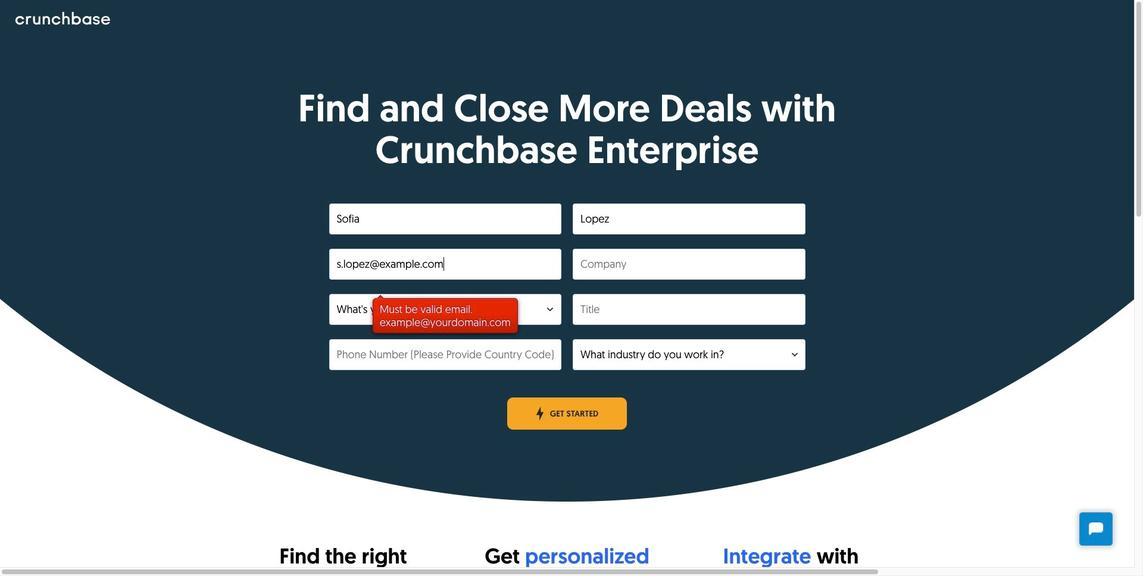 Task type: describe. For each thing, give the bounding box(es) containing it.
Phone Number (Please Provide Country Code) telephone field
[[329, 339, 561, 370]]

Title text field
[[573, 294, 805, 325]]



Task type: locate. For each thing, give the bounding box(es) containing it.
Company text field
[[573, 249, 805, 280]]

logo image
[[15, 12, 110, 25]]

Company Email email field
[[329, 249, 561, 280]]

Last Name text field
[[573, 203, 805, 234]]

First Name text field
[[329, 203, 561, 234]]



